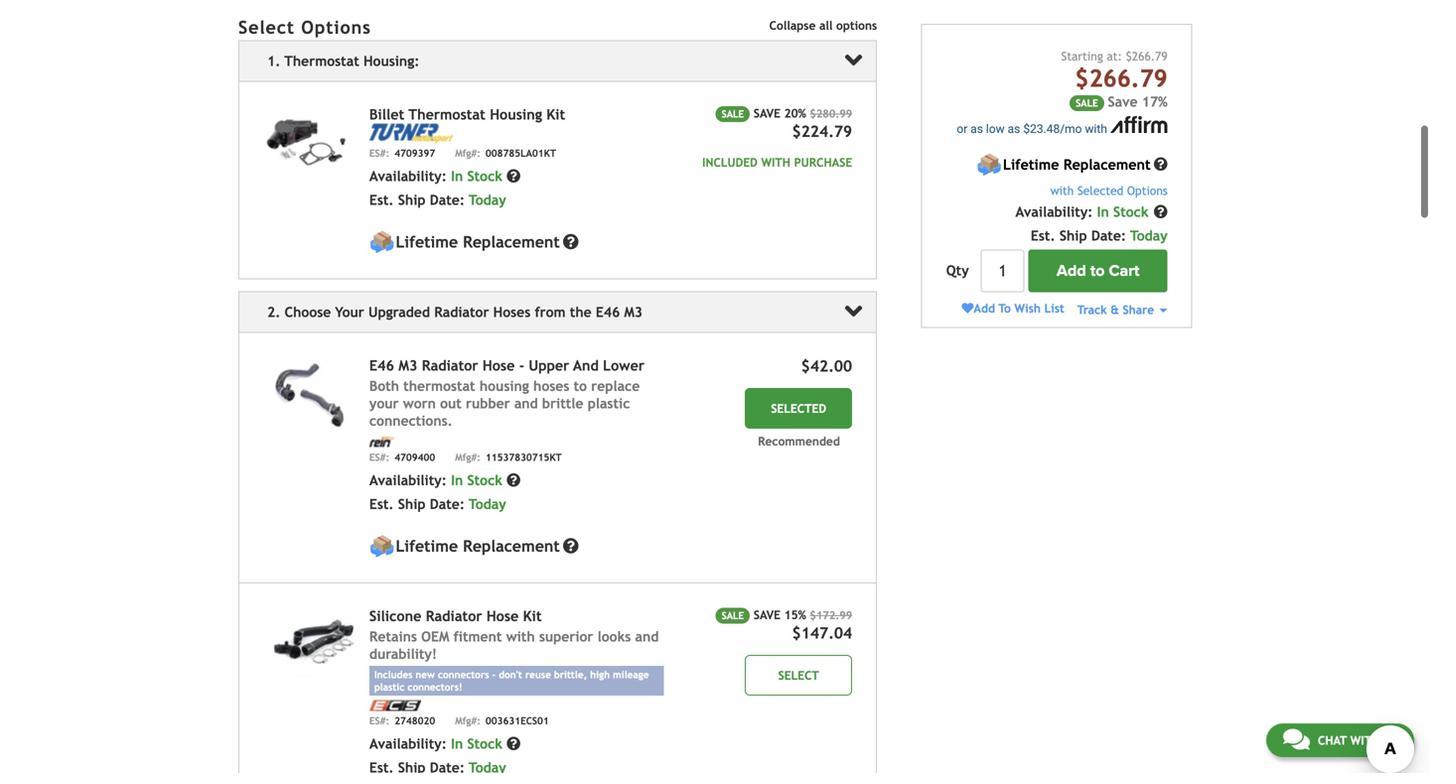 Task type: locate. For each thing, give the bounding box(es) containing it.
4709400
[[395, 452, 435, 464]]

with right /mo
[[1085, 122, 1108, 136]]

question circle image down the 003631ecs01
[[507, 738, 521, 751]]

add left to
[[974, 301, 995, 315]]

replacement for select options
[[1064, 156, 1151, 173]]

with inside the silicone radiator hose kit retains oem fitment with superior looks and durability! includes new connectors - don't reuse brittle, high mileage plastic connectors!
[[506, 629, 535, 645]]

0 horizontal spatial plastic
[[374, 682, 405, 693]]

save left 15%
[[754, 609, 781, 623]]

today down 008785la01kt
[[469, 192, 506, 208]]

sale up /mo
[[1076, 97, 1099, 109]]

with for as
[[1085, 122, 1108, 136]]

lifetime for select options
[[1003, 156, 1060, 173]]

or as low as $ 23.48 /mo with
[[957, 122, 1111, 136]]

to left cart
[[1091, 262, 1105, 280]]

266.79 right at:
[[1132, 49, 1168, 63]]

1 horizontal spatial as
[[1008, 122, 1021, 136]]

question circle image down 11537830715kt
[[507, 474, 521, 488]]

0 vertical spatial with
[[1085, 122, 1108, 136]]

in down the 'connectors!'
[[451, 737, 463, 752]]

replacement down 11537830715kt
[[463, 538, 560, 556]]

2 horizontal spatial with
[[1351, 734, 1380, 748]]

lifetime replacement
[[1003, 156, 1151, 173], [396, 233, 560, 252], [396, 538, 560, 556]]

to
[[999, 301, 1011, 315]]

2 vertical spatial with
[[1351, 734, 1380, 748]]

0 vertical spatial $
[[1126, 49, 1132, 63]]

0 horizontal spatial to
[[574, 378, 587, 394]]

0 vertical spatial plastic
[[588, 396, 630, 412]]

angle down image up 42.00
[[845, 298, 863, 325]]

as right or
[[971, 122, 983, 136]]

ship down 4709397
[[398, 192, 426, 208]]

0 vertical spatial angle down image
[[845, 46, 863, 74]]

stock down the 003631ecs01
[[467, 737, 503, 752]]

23.48
[[1030, 122, 1060, 136]]

0 horizontal spatial as
[[971, 122, 983, 136]]

retains
[[369, 629, 417, 645]]

chat with us
[[1318, 734, 1398, 748]]

- left don't
[[492, 669, 496, 681]]

2 vertical spatial this product is lifetime replacement eligible image
[[369, 535, 394, 560]]

- inside e46 m3 radiator hose - upper and lower both thermostat housing hoses to replace your worn out rubber and brittle plastic connections.
[[519, 358, 525, 374]]

comments image
[[1283, 728, 1310, 752]]

1 as from the left
[[971, 122, 983, 136]]

add inside button
[[1057, 262, 1087, 280]]

1 vertical spatial and
[[635, 629, 659, 645]]

0 horizontal spatial options
[[301, 17, 371, 38]]

0 vertical spatial -
[[519, 358, 525, 374]]

save inside sale save 20% $280.99 224.79
[[754, 106, 781, 120]]

question circle image up superior
[[563, 539, 579, 555]]

kit for housing
[[547, 106, 565, 123]]

est. down rein icon
[[369, 497, 394, 513]]

to down and
[[574, 378, 587, 394]]

0 vertical spatial lifetime replacement
[[1003, 156, 1151, 173]]

est. ship date: today up add to cart button
[[1031, 228, 1168, 244]]

$ inside starting at: $ 266.79 266.79 sale save 17 %
[[1126, 49, 1132, 63]]

lifetime up silicone
[[396, 538, 458, 556]]

est.
[[369, 192, 394, 208], [1031, 228, 1056, 244], [369, 497, 394, 513]]

est. down turner motorsport image
[[369, 192, 394, 208]]

this product is lifetime replacement eligible image for sale
[[369, 230, 394, 255]]

008785la01kt
[[486, 148, 556, 159]]

availability: down 2748020
[[369, 737, 447, 752]]

hose up fitment
[[487, 609, 519, 625]]

1 vertical spatial ship
[[1060, 228, 1087, 244]]

kit right housing
[[547, 106, 565, 123]]

e46 m3 radiator hose - upper and lower both thermostat housing hoses to replace your worn out rubber and brittle plastic connections.
[[369, 358, 645, 429]]

all
[[820, 18, 833, 32]]

0 horizontal spatial with
[[506, 629, 535, 645]]

date:
[[430, 192, 465, 208], [1092, 228, 1127, 244], [430, 497, 465, 513]]

sale up 'included' on the top
[[722, 108, 744, 120]]

stock down selected options
[[1114, 204, 1149, 220]]

high
[[590, 669, 610, 681]]

0 vertical spatial add
[[1057, 262, 1087, 280]]

2 vertical spatial lifetime
[[396, 538, 458, 556]]

0 vertical spatial today
[[469, 192, 506, 208]]

replacement up 'selected'
[[1064, 156, 1151, 173]]

lifetime replacement for sale
[[396, 233, 560, 252]]

options right 'selected'
[[1128, 184, 1168, 197]]

us
[[1384, 734, 1398, 748]]

selected
[[1078, 184, 1124, 197]]

1 horizontal spatial $
[[1126, 49, 1132, 63]]

kit up superior
[[523, 609, 542, 625]]

save
[[754, 106, 781, 120], [754, 609, 781, 623]]

1 horizontal spatial with
[[1085, 122, 1108, 136]]

1 vertical spatial -
[[492, 669, 496, 681]]

sale for 003631ecs01
[[722, 611, 744, 622]]

sale save 20% $280.99 224.79
[[722, 106, 853, 141]]

today down 11537830715kt
[[469, 497, 506, 513]]

lower
[[603, 358, 645, 374]]

0 vertical spatial this product is lifetime replacement eligible image
[[977, 152, 1002, 177]]

plastic down replace
[[588, 396, 630, 412]]

included with purchase
[[703, 156, 853, 170]]

radiator inside the silicone radiator hose kit retains oem fitment with superior looks and durability! includes new connectors - don't reuse brittle, high mileage plastic connectors!
[[426, 609, 482, 625]]

rubber
[[466, 396, 510, 412]]

hose up housing
[[483, 358, 515, 374]]

brittle
[[542, 396, 584, 412]]

date: down 4709397
[[430, 192, 465, 208]]

1 vertical spatial $
[[1024, 122, 1030, 136]]

both
[[369, 378, 399, 394]]

003631ecs01
[[486, 716, 549, 727]]

sale save 15% $172.99 147.04
[[722, 609, 853, 643]]

est. ship date: today down 4709400
[[369, 497, 506, 513]]

1 horizontal spatial options
[[1128, 184, 1168, 197]]

17
[[1142, 94, 1159, 110]]

1 save from the top
[[754, 106, 781, 120]]

as right low
[[1008, 122, 1021, 136]]

1 vertical spatial plastic
[[374, 682, 405, 693]]

0 vertical spatial lifetime
[[1003, 156, 1060, 173]]

1 horizontal spatial kit
[[547, 106, 565, 123]]

1 vertical spatial this product is lifetime replacement eligible image
[[369, 230, 394, 255]]

availability: down 4709400
[[369, 473, 447, 489]]

0 horizontal spatial $
[[1024, 122, 1030, 136]]

stock
[[467, 169, 503, 184], [1114, 204, 1149, 220], [467, 473, 503, 489], [467, 737, 503, 752]]

durability!
[[369, 647, 437, 663]]

lifetime down 4709397
[[396, 233, 458, 252]]

today up cart
[[1131, 228, 1168, 244]]

1 vertical spatial lifetime
[[396, 233, 458, 252]]

2 angle down image from the top
[[845, 298, 863, 325]]

save inside sale save 15% $172.99 147.04
[[754, 609, 781, 623]]

angle down image
[[845, 46, 863, 74], [845, 298, 863, 325]]

silicone
[[369, 609, 422, 625]]

this product is lifetime replacement eligible image for select options
[[977, 152, 1002, 177]]

1 vertical spatial to
[[574, 378, 587, 394]]

est. ship date: today down 4709397
[[369, 192, 506, 208]]

wish
[[1015, 301, 1041, 315]]

0 vertical spatial to
[[1091, 262, 1105, 280]]

and
[[573, 358, 599, 374]]

starting
[[1062, 49, 1104, 63]]

ship
[[398, 192, 426, 208], [1060, 228, 1087, 244], [398, 497, 426, 513]]

replacement down 008785la01kt
[[463, 233, 560, 252]]

housing
[[490, 106, 542, 123]]

date: up add to cart button
[[1092, 228, 1127, 244]]

question circle image
[[1154, 157, 1168, 171], [507, 170, 521, 183], [1154, 205, 1168, 219], [563, 234, 579, 250]]

add to cart button
[[1029, 250, 1168, 292]]

0 vertical spatial question circle image
[[507, 474, 521, 488]]

plastic down includes
[[374, 682, 405, 693]]

0 vertical spatial replacement
[[1064, 156, 1151, 173]]

-
[[519, 358, 525, 374], [492, 669, 496, 681]]

in down "thermostat"
[[451, 169, 463, 184]]

0 horizontal spatial -
[[492, 669, 496, 681]]

1 vertical spatial with
[[506, 629, 535, 645]]

2 vertical spatial est. ship date: today
[[369, 497, 506, 513]]

reuse
[[525, 669, 551, 681]]

266.79 up "save"
[[1089, 65, 1168, 92]]

date: down 4709400
[[430, 497, 465, 513]]

1 vertical spatial hose
[[487, 609, 519, 625]]

1 angle down image from the top
[[845, 46, 863, 74]]

2 save from the top
[[754, 609, 781, 623]]

1 vertical spatial lifetime replacement
[[396, 233, 560, 252]]

1 vertical spatial est. ship date: today
[[1031, 228, 1168, 244]]

radiator up oem
[[426, 609, 482, 625]]

add to wish list
[[974, 301, 1065, 315]]

with
[[1085, 122, 1108, 136], [506, 629, 535, 645], [1351, 734, 1380, 748]]

- up housing
[[519, 358, 525, 374]]

0 horizontal spatial add
[[974, 301, 995, 315]]

1 vertical spatial radiator
[[426, 609, 482, 625]]

angle down image for e46 m3 radiator hose - upper and lower
[[845, 298, 863, 325]]

save
[[1108, 94, 1138, 110]]

kit inside the silicone radiator hose kit retains oem fitment with superior looks and durability! includes new connectors - don't reuse brittle, high mileage plastic connectors!
[[523, 609, 542, 625]]

266.79
[[1132, 49, 1168, 63], [1089, 65, 1168, 92]]

e46
[[369, 358, 394, 374]]

heart image
[[962, 302, 974, 314]]

selected options
[[1078, 184, 1168, 197]]

0 vertical spatial kit
[[547, 106, 565, 123]]

0 vertical spatial save
[[754, 106, 781, 120]]

1 vertical spatial kit
[[523, 609, 542, 625]]

and right looks
[[635, 629, 659, 645]]

0 horizontal spatial and
[[514, 396, 538, 412]]

question circle image
[[507, 474, 521, 488], [563, 539, 579, 555], [507, 738, 521, 751]]

2 vertical spatial est.
[[369, 497, 394, 513]]

in
[[451, 169, 463, 184], [1097, 204, 1110, 220], [451, 473, 463, 489], [451, 737, 463, 752]]

plastic
[[588, 396, 630, 412], [374, 682, 405, 693]]

connectors
[[438, 669, 489, 681]]

0 vertical spatial radiator
[[422, 358, 478, 374]]

0 horizontal spatial kit
[[523, 609, 542, 625]]

availability: in stock
[[369, 169, 507, 184], [1016, 204, 1153, 220], [369, 473, 507, 489], [369, 737, 507, 752]]

save left 20% at the right top of the page
[[754, 106, 781, 120]]

1 vertical spatial options
[[1128, 184, 1168, 197]]

1 vertical spatial question circle image
[[563, 539, 579, 555]]

2 vertical spatial today
[[469, 497, 506, 513]]

ecs image
[[369, 701, 421, 712]]

$ right at:
[[1126, 49, 1132, 63]]

1 vertical spatial today
[[1131, 228, 1168, 244]]

1 horizontal spatial plastic
[[588, 396, 630, 412]]

1 horizontal spatial add
[[1057, 262, 1087, 280]]

%
[[1159, 94, 1168, 110]]

with left us
[[1351, 734, 1380, 748]]

radiator
[[422, 358, 478, 374], [426, 609, 482, 625]]

ship up add to cart button
[[1060, 228, 1087, 244]]

add up list
[[1057, 262, 1087, 280]]

sale inside sale save 20% $280.99 224.79
[[722, 108, 744, 120]]

options
[[301, 17, 371, 38], [1128, 184, 1168, 197]]

and inside e46 m3 radiator hose - upper and lower both thermostat housing hoses to replace your worn out rubber and brittle plastic connections.
[[514, 396, 538, 412]]

kit
[[547, 106, 565, 123], [523, 609, 542, 625]]

and inside the silicone radiator hose kit retains oem fitment with superior looks and durability! includes new connectors - don't reuse brittle, high mileage plastic connectors!
[[635, 629, 659, 645]]

0 vertical spatial hose
[[483, 358, 515, 374]]

lifetime replacement up fitment
[[396, 538, 560, 556]]

est. ship date: today
[[369, 192, 506, 208], [1031, 228, 1168, 244], [369, 497, 506, 513]]

$172.99
[[810, 610, 853, 623]]

to
[[1091, 262, 1105, 280], [574, 378, 587, 394]]

track & share button
[[1078, 303, 1168, 317]]

hose inside e46 m3 radiator hose - upper and lower both thermostat housing hoses to replace your worn out rubber and brittle plastic connections.
[[483, 358, 515, 374]]

sale inside starting at: $ 266.79 266.79 sale save 17 %
[[1076, 97, 1099, 109]]

this product is lifetime replacement eligible image
[[977, 152, 1002, 177], [369, 230, 394, 255], [369, 535, 394, 560]]

1 horizontal spatial -
[[519, 358, 525, 374]]

availability: in stock down 2748020
[[369, 737, 507, 752]]

2 as from the left
[[1008, 122, 1021, 136]]

1 vertical spatial save
[[754, 609, 781, 623]]

hoses
[[534, 378, 570, 394]]

1 vertical spatial replacement
[[463, 233, 560, 252]]

1 vertical spatial angle down image
[[845, 298, 863, 325]]

None text field
[[981, 250, 1025, 292]]

$ right low
[[1024, 122, 1030, 136]]

sale
[[1076, 97, 1099, 109], [722, 108, 744, 120], [722, 611, 744, 622]]

replacement
[[1064, 156, 1151, 173], [463, 233, 560, 252], [463, 538, 560, 556]]

lifetime replacement down 008785la01kt
[[396, 233, 560, 252]]

track
[[1078, 303, 1107, 317]]

1 vertical spatial add
[[974, 301, 995, 315]]

angle down image down options
[[845, 46, 863, 74]]

rein image
[[369, 437, 394, 448]]

lifetime replacement up 'selected'
[[1003, 156, 1151, 173]]

0 vertical spatial est. ship date: today
[[369, 192, 506, 208]]

ship down 4709400
[[398, 497, 426, 513]]

sale inside sale save 15% $172.99 147.04
[[722, 611, 744, 622]]

and down housing
[[514, 396, 538, 412]]

options right "select"
[[301, 17, 371, 38]]

your
[[369, 396, 399, 412]]

radiator up thermostat
[[422, 358, 478, 374]]

1 horizontal spatial to
[[1091, 262, 1105, 280]]

add
[[1057, 262, 1087, 280], [974, 301, 995, 315]]

with up don't
[[506, 629, 535, 645]]

1 horizontal spatial and
[[635, 629, 659, 645]]

availability: in stock down 4709397
[[369, 169, 507, 184]]

sale left 15%
[[722, 611, 744, 622]]

with inside 'element'
[[1085, 122, 1108, 136]]

replace
[[591, 378, 640, 394]]

lifetime down or as low as $ 23.48 /mo with
[[1003, 156, 1060, 173]]

2 vertical spatial date:
[[430, 497, 465, 513]]

stock down 11537830715kt
[[467, 473, 503, 489]]

replacement for sale
[[463, 233, 560, 252]]

connections.
[[369, 413, 453, 429]]

today
[[469, 192, 506, 208], [1131, 228, 1168, 244], [469, 497, 506, 513]]

est. up add to cart button
[[1031, 228, 1056, 244]]

$280.99
[[810, 107, 853, 120]]

0 vertical spatial options
[[301, 17, 371, 38]]

0 vertical spatial and
[[514, 396, 538, 412]]

hose
[[483, 358, 515, 374], [487, 609, 519, 625]]



Task type: vqa. For each thing, say whether or not it's contained in the screenshot.
the left Kit Contents
no



Task type: describe. For each thing, give the bounding box(es) containing it.
&
[[1111, 303, 1119, 317]]

included
[[703, 156, 758, 170]]

track & share
[[1078, 303, 1158, 317]]

0 vertical spatial 266.79
[[1132, 49, 1168, 63]]

chat
[[1318, 734, 1347, 748]]

147.04
[[801, 625, 853, 643]]

upper
[[529, 358, 570, 374]]

with
[[761, 156, 791, 170]]

billet
[[369, 106, 405, 123]]

options
[[837, 18, 877, 32]]

turner motorsport image
[[369, 124, 453, 144]]

select options
[[238, 17, 371, 38]]

availability: down 4709397
[[369, 169, 447, 184]]

connectors!
[[408, 682, 463, 693]]

with for kit
[[506, 629, 535, 645]]

add for add to wish list
[[974, 301, 995, 315]]

0 vertical spatial est.
[[369, 192, 394, 208]]

thermostat
[[404, 378, 475, 394]]

11537830715kt
[[486, 452, 562, 464]]

share
[[1123, 303, 1155, 317]]

/mo
[[1060, 122, 1082, 136]]

don't
[[499, 669, 522, 681]]

with inside "link"
[[1351, 734, 1380, 748]]

4709397
[[395, 148, 435, 159]]

add to wish list link
[[962, 301, 1065, 315]]

2748020
[[395, 716, 435, 727]]

stock down 008785la01kt
[[467, 169, 503, 184]]

options for selected options
[[1128, 184, 1168, 197]]

new
[[416, 669, 435, 681]]

worn
[[403, 396, 436, 412]]

15%
[[784, 609, 807, 623]]

kit for hose
[[523, 609, 542, 625]]

$ inside 'element'
[[1024, 122, 1030, 136]]

availability: down 'selected'
[[1016, 204, 1093, 220]]

looks
[[598, 629, 631, 645]]

0 vertical spatial ship
[[398, 192, 426, 208]]

low
[[986, 122, 1005, 136]]

at:
[[1107, 49, 1123, 63]]

2 vertical spatial replacement
[[463, 538, 560, 556]]

plastic inside the silicone radiator hose kit retains oem fitment with superior looks and durability! includes new connectors - don't reuse brittle, high mileage plastic connectors!
[[374, 682, 405, 693]]

angle down image for billet thermostat housing kit
[[845, 46, 863, 74]]

mileage
[[613, 669, 649, 681]]

224.79
[[801, 123, 853, 141]]

starting at: $ 266.79 266.79 sale save 17 %
[[1062, 49, 1168, 110]]

lifetime replacement for select options
[[1003, 156, 1151, 173]]

availability: in stock down 'selected'
[[1016, 204, 1153, 220]]

cart
[[1109, 262, 1140, 280]]

2 vertical spatial lifetime replacement
[[396, 538, 560, 556]]

thermostat
[[409, 106, 486, 123]]

in down 'selected'
[[1097, 204, 1110, 220]]

- inside the silicone radiator hose kit retains oem fitment with superior looks and durability! includes new connectors - don't reuse brittle, high mileage plastic connectors!
[[492, 669, 496, 681]]

qty
[[947, 263, 969, 279]]

m3
[[399, 358, 418, 374]]

includes
[[374, 669, 413, 681]]

select
[[238, 17, 295, 38]]

oem
[[421, 629, 449, 645]]

2 vertical spatial question circle image
[[507, 738, 521, 751]]

add to cart
[[1057, 262, 1140, 280]]

1 vertical spatial est.
[[1031, 228, 1056, 244]]

save for 003631ecs01
[[754, 609, 781, 623]]

availability: in stock down 4709400
[[369, 473, 507, 489]]

save for lifetime replacement
[[754, 106, 781, 120]]

housing
[[480, 378, 529, 394]]

to inside button
[[1091, 262, 1105, 280]]

chat with us link
[[1267, 724, 1415, 758]]

purchase
[[794, 156, 853, 170]]

superior
[[539, 629, 594, 645]]

2 vertical spatial ship
[[398, 497, 426, 513]]

to inside e46 m3 radiator hose - upper and lower both thermostat housing hoses to replace your worn out rubber and brittle plastic connections.
[[574, 378, 587, 394]]

brittle,
[[554, 669, 587, 681]]

or
[[957, 122, 968, 136]]

or as low as $23.48/mo with  - affirm financing (opens in modal) element
[[947, 116, 1168, 136]]

fitment
[[454, 629, 502, 645]]

out
[[440, 396, 462, 412]]

radiator inside e46 m3 radiator hose - upper and lower both thermostat housing hoses to replace your worn out rubber and brittle plastic connections.
[[422, 358, 478, 374]]

list
[[1045, 301, 1065, 315]]

silicone radiator hose kit retains oem fitment with superior looks and durability! includes new connectors - don't reuse brittle, high mileage plastic connectors!
[[369, 609, 659, 693]]

lifetime for sale
[[396, 233, 458, 252]]

plastic inside e46 m3 radiator hose - upper and lower both thermostat housing hoses to replace your worn out rubber and brittle plastic connections.
[[588, 396, 630, 412]]

0 vertical spatial date:
[[430, 192, 465, 208]]

options for select options
[[301, 17, 371, 38]]

1 vertical spatial 266.79
[[1089, 65, 1168, 92]]

42.00
[[811, 358, 853, 376]]

all options
[[820, 18, 877, 32]]

in down connections.
[[451, 473, 463, 489]]

add for add to cart
[[1057, 262, 1087, 280]]

sale for lifetime replacement
[[722, 108, 744, 120]]

1 vertical spatial date:
[[1092, 228, 1127, 244]]

hose inside the silicone radiator hose kit retains oem fitment with superior looks and durability! includes new connectors - don't reuse brittle, high mileage plastic connectors!
[[487, 609, 519, 625]]

20%
[[784, 106, 807, 120]]

billet thermostat housing kit
[[369, 106, 565, 123]]



